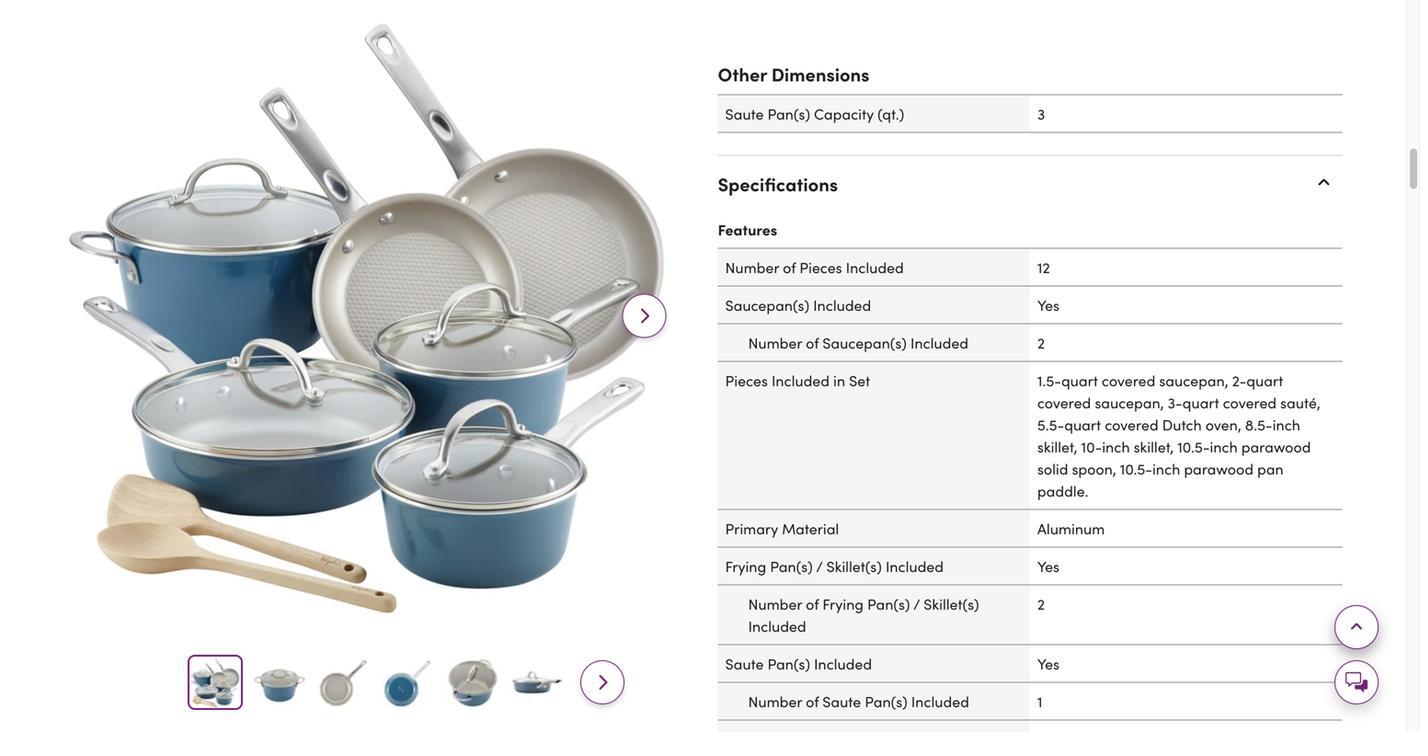 Task type: describe. For each thing, give the bounding box(es) containing it.
scroll back to the top of the page image
[[1346, 617, 1368, 639]]

1 2 from the top
[[1038, 333, 1045, 353]]

pan(s) for capacity
[[768, 104, 811, 124]]

skillet(s) inside 'number of frying pan(s) / skillet(s) included'
[[924, 594, 980, 614]]

quart up sauté,
[[1247, 371, 1284, 391]]

specifications button
[[711, 155, 1350, 212]]

inch up spoon,
[[1103, 437, 1130, 457]]

covered up 8.5-
[[1223, 393, 1277, 413]]

8.5-
[[1246, 415, 1273, 435]]

saute pan(s) capacity (qt.)
[[726, 104, 905, 124]]

frying pan(s) / skillet(s) included
[[726, 556, 944, 577]]

2 skillet, from the left
[[1134, 437, 1174, 457]]

primary
[[726, 519, 779, 539]]

saute pan(s) included
[[726, 654, 872, 674]]

of for pieces
[[783, 257, 796, 278]]

number for number of frying pan(s) / skillet(s) included
[[749, 594, 802, 614]]

dimensions
[[772, 61, 870, 86]]

1 vertical spatial pieces
[[726, 371, 768, 391]]

solid
[[1038, 459, 1069, 479]]

saute for saute pan(s) capacity (qt.)
[[726, 104, 764, 124]]

pan
[[1258, 459, 1284, 479]]

pan(s) for /
[[770, 556, 813, 577]]

next slide image
[[592, 672, 614, 694]]

other
[[718, 61, 767, 86]]

number of saucepan(s) included
[[749, 333, 969, 353]]

2 yes from the top
[[1038, 556, 1060, 577]]

3
[[1038, 104, 1046, 124]]

pan(s) inside 'number of frying pan(s) / skillet(s) included'
[[868, 594, 910, 614]]

2 vertical spatial saute
[[823, 692, 861, 712]]

other dimensions
[[718, 61, 870, 86]]

0 vertical spatial 10.5-
[[1178, 437, 1210, 457]]

frying inside 'number of frying pan(s) / skillet(s) included'
[[823, 594, 864, 614]]

2 2 from the top
[[1038, 594, 1045, 614]]

quart up 5.5-
[[1062, 371, 1099, 391]]

1.5-
[[1038, 371, 1062, 391]]

pieces included in set
[[726, 371, 871, 391]]

number for number of pieces included
[[726, 257, 779, 278]]

dutch
[[1163, 415, 1202, 435]]

of for frying
[[806, 594, 819, 614]]

covered up 10-
[[1102, 371, 1156, 391]]

covered up 5.5-
[[1038, 393, 1092, 413]]

quart up 10-
[[1065, 415, 1102, 435]]

2-
[[1233, 371, 1247, 391]]

in
[[834, 371, 846, 391]]

1 skillet, from the left
[[1038, 437, 1078, 457]]



Task type: vqa. For each thing, say whether or not it's contained in the screenshot.
skillet,
yes



Task type: locate. For each thing, give the bounding box(es) containing it.
0 vertical spatial saucepan(s)
[[726, 295, 810, 315]]

parawood up pan
[[1242, 437, 1312, 457]]

skillet, up the solid
[[1038, 437, 1078, 457]]

1 horizontal spatial frying
[[823, 594, 864, 614]]

1 horizontal spatial pieces
[[800, 257, 843, 278]]

saucepan,
[[1160, 371, 1229, 391], [1095, 393, 1165, 413]]

/ inside 'number of frying pan(s) / skillet(s) included'
[[914, 594, 920, 614]]

yes down aluminum
[[1038, 556, 1060, 577]]

(qt.)
[[878, 104, 905, 124]]

saucepan(s) down the number of pieces included
[[726, 295, 810, 315]]

pieces up saucepan(s) included
[[800, 257, 843, 278]]

0 horizontal spatial pieces
[[726, 371, 768, 391]]

quart
[[1062, 371, 1099, 391], [1247, 371, 1284, 391], [1183, 393, 1220, 413], [1065, 415, 1102, 435]]

/ down 'frying pan(s) / skillet(s) included' on the bottom of page
[[914, 594, 920, 614]]

frying down 'frying pan(s) / skillet(s) included' on the bottom of page
[[823, 594, 864, 614]]

1 vertical spatial saucepan(s)
[[823, 333, 907, 353]]

2
[[1038, 333, 1045, 353], [1038, 594, 1045, 614]]

spoon,
[[1072, 459, 1117, 479]]

pan(s) down other dimensions
[[768, 104, 811, 124]]

1 vertical spatial saute
[[726, 654, 764, 674]]

number up saute pan(s) included
[[749, 594, 802, 614]]

parawood
[[1242, 437, 1312, 457], [1185, 459, 1254, 479]]

10-
[[1082, 437, 1103, 457]]

number for number of saucepan(s) included
[[749, 333, 802, 353]]

1 vertical spatial yes
[[1038, 556, 1060, 577]]

yes
[[1038, 295, 1060, 315], [1038, 556, 1060, 577], [1038, 654, 1060, 674]]

next slide image
[[634, 305, 656, 327]]

12
[[1038, 257, 1051, 278]]

quart up dutch
[[1183, 393, 1220, 413]]

0 horizontal spatial /
[[816, 556, 823, 577]]

frying down primary
[[726, 556, 767, 577]]

number of saute pan(s) included
[[749, 692, 970, 712]]

inch down sauté,
[[1273, 415, 1301, 435]]

of inside 'number of frying pan(s) / skillet(s) included'
[[806, 594, 819, 614]]

1 vertical spatial parawood
[[1185, 459, 1254, 479]]

1 vertical spatial 2
[[1038, 594, 1045, 614]]

/
[[816, 556, 823, 577], [914, 594, 920, 614]]

1 horizontal spatial saucepan(s)
[[823, 333, 907, 353]]

pan(s) down 'number of frying pan(s) / skillet(s) included'
[[865, 692, 908, 712]]

material
[[782, 519, 839, 539]]

0 horizontal spatial skillet(s)
[[827, 556, 882, 577]]

2 vertical spatial yes
[[1038, 654, 1060, 674]]

of
[[783, 257, 796, 278], [806, 333, 819, 353], [806, 594, 819, 614], [806, 692, 819, 712]]

0 vertical spatial saute
[[726, 104, 764, 124]]

3-
[[1168, 393, 1183, 413]]

yes down 12
[[1038, 295, 1060, 315]]

oven,
[[1206, 415, 1242, 435]]

/ down material
[[816, 556, 823, 577]]

0 vertical spatial /
[[816, 556, 823, 577]]

of for saucepan(s)
[[806, 333, 819, 353]]

inch down 'oven,'
[[1210, 437, 1238, 457]]

0 vertical spatial 2
[[1038, 333, 1045, 353]]

1 yes from the top
[[1038, 295, 1060, 315]]

2 down aluminum
[[1038, 594, 1045, 614]]

0 horizontal spatial saucepan(s)
[[726, 295, 810, 315]]

capacity
[[814, 104, 874, 124]]

skillet,
[[1038, 437, 1078, 457], [1134, 437, 1174, 457]]

pan(s)
[[768, 104, 811, 124], [770, 556, 813, 577], [868, 594, 910, 614], [768, 654, 811, 674], [865, 692, 908, 712]]

skillet(s)
[[827, 556, 882, 577], [924, 594, 980, 614]]

aluminum
[[1038, 519, 1105, 539]]

inch
[[1273, 415, 1301, 435], [1103, 437, 1130, 457], [1210, 437, 1238, 457], [1153, 459, 1181, 479]]

inch down dutch
[[1153, 459, 1181, 479]]

1 vertical spatial skillet(s)
[[924, 594, 980, 614]]

specifications
[[718, 171, 838, 197]]

3 yes from the top
[[1038, 654, 1060, 674]]

of down saute pan(s) included
[[806, 692, 819, 712]]

pan(s) for included
[[768, 654, 811, 674]]

included
[[846, 257, 904, 278], [814, 295, 872, 315], [911, 333, 969, 353], [772, 371, 830, 391], [886, 556, 944, 577], [749, 616, 807, 637], [814, 654, 872, 674], [912, 692, 970, 712]]

1.5-quart covered saucepan, 2-quart covered saucepan, 3-quart covered sauté, 5.5-quart covered dutch oven, 8.5-inch skillet, 10-inch skillet, 10.5-inch parawood solid spoon, 10.5-inch parawood pan paddle.
[[1038, 371, 1321, 501]]

saucepan, up 3-
[[1160, 371, 1229, 391]]

1 vertical spatial 10.5-
[[1121, 459, 1153, 479]]

0 horizontal spatial skillet,
[[1038, 437, 1078, 457]]

0 horizontal spatial frying
[[726, 556, 767, 577]]

skillet, down dutch
[[1134, 437, 1174, 457]]

1 horizontal spatial 10.5-
[[1178, 437, 1210, 457]]

number down saute pan(s) included
[[749, 692, 802, 712]]

1 horizontal spatial /
[[914, 594, 920, 614]]

saucepan(s)
[[726, 295, 810, 315], [823, 333, 907, 353]]

paddle.
[[1038, 481, 1089, 501]]

included inside 'number of frying pan(s) / skillet(s) included'
[[749, 616, 807, 637]]

saute for saute pan(s) included
[[726, 654, 764, 674]]

of for saute
[[806, 692, 819, 712]]

10.5- right spoon,
[[1121, 459, 1153, 479]]

0 vertical spatial skillet(s)
[[827, 556, 882, 577]]

number for number of saute pan(s) included
[[749, 692, 802, 712]]

of up saucepan(s) included
[[783, 257, 796, 278]]

10.5-
[[1178, 437, 1210, 457], [1121, 459, 1153, 479]]

1
[[1038, 692, 1043, 712]]

saucepan(s) up set
[[823, 333, 907, 353]]

number of pieces included
[[726, 257, 904, 278]]

open chat image
[[1335, 661, 1379, 705]]

1 horizontal spatial skillet,
[[1134, 437, 1174, 457]]

number of frying pan(s) / skillet(s) included
[[749, 594, 980, 637]]

pan(s) up "number of saute pan(s) included"
[[768, 654, 811, 674]]

5.5-
[[1038, 415, 1065, 435]]

pieces down saucepan(s) included
[[726, 371, 768, 391]]

1 vertical spatial saucepan,
[[1095, 393, 1165, 413]]

0 vertical spatial pieces
[[800, 257, 843, 278]]

0 vertical spatial saucepan,
[[1160, 371, 1229, 391]]

pan(s) down primary material
[[770, 556, 813, 577]]

saucepan(s) included
[[726, 295, 872, 315]]

number inside 'number of frying pan(s) / skillet(s) included'
[[749, 594, 802, 614]]

pieces
[[800, 257, 843, 278], [726, 371, 768, 391]]

pan(s) down 'frying pan(s) / skillet(s) included' on the bottom of page
[[868, 594, 910, 614]]

set
[[849, 371, 871, 391]]

primary material
[[726, 519, 839, 539]]

yes up the 1
[[1038, 654, 1060, 674]]

saute
[[726, 104, 764, 124], [726, 654, 764, 674], [823, 692, 861, 712]]

sauté,
[[1281, 393, 1321, 413]]

features
[[718, 219, 778, 240]]

1 vertical spatial frying
[[823, 594, 864, 614]]

number up pieces included in set
[[749, 333, 802, 353]]

parawood down 'oven,'
[[1185, 459, 1254, 479]]

covered left dutch
[[1105, 415, 1159, 435]]

1 horizontal spatial skillet(s)
[[924, 594, 980, 614]]

scroll back to the top of the page image
[[1346, 617, 1368, 639]]

saucepan, left 3-
[[1095, 393, 1165, 413]]

ayesha curry home collection nonstick cookware pots and pans set, includes cooking utensils - 12 piece image
[[754, 0, 1307, 24], [64, 7, 681, 625], [190, 657, 241, 708], [254, 657, 306, 708], [318, 657, 370, 708], [383, 657, 434, 708], [447, 657, 499, 708], [512, 657, 563, 708]]

of down saucepan(s) included
[[806, 333, 819, 353]]

0 horizontal spatial 10.5-
[[1121, 459, 1153, 479]]

covered
[[1102, 371, 1156, 391], [1038, 393, 1092, 413], [1223, 393, 1277, 413], [1105, 415, 1159, 435]]

0 vertical spatial frying
[[726, 556, 767, 577]]

1 vertical spatial /
[[914, 594, 920, 614]]

number
[[726, 257, 779, 278], [749, 333, 802, 353], [749, 594, 802, 614], [749, 692, 802, 712]]

0 vertical spatial parawood
[[1242, 437, 1312, 457]]

number down features
[[726, 257, 779, 278]]

frying
[[726, 556, 767, 577], [823, 594, 864, 614]]

2 up the 1.5-
[[1038, 333, 1045, 353]]

of down 'frying pan(s) / skillet(s) included' on the bottom of page
[[806, 594, 819, 614]]

previous slide image
[[90, 305, 112, 327]]

0 vertical spatial yes
[[1038, 295, 1060, 315]]

10.5- down dutch
[[1178, 437, 1210, 457]]



